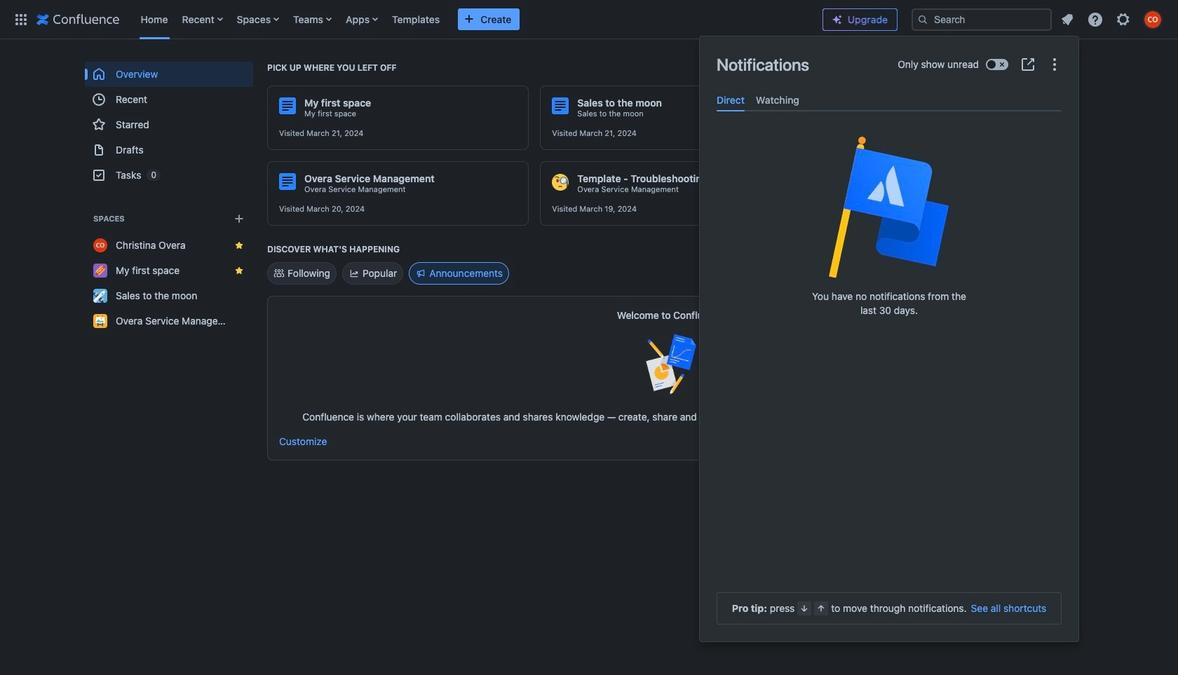 Task type: vqa. For each thing, say whether or not it's contained in the screenshot.
leftmost list
yes



Task type: describe. For each thing, give the bounding box(es) containing it.
Search field
[[912, 8, 1052, 31]]

:face_with_monocle: image
[[552, 174, 569, 191]]

unstar this space image
[[234, 265, 245, 276]]

settings icon image
[[1115, 11, 1132, 28]]

:face_with_monocle: image
[[552, 174, 569, 191]]

unstar this space image
[[234, 240, 245, 251]]

notification icon image
[[1059, 11, 1076, 28]]

search image
[[917, 14, 929, 25]]

list for premium image
[[1055, 7, 1170, 32]]



Task type: locate. For each thing, give the bounding box(es) containing it.
tab list
[[711, 88, 1068, 112]]

arrow down image
[[799, 603, 810, 614]]

tab panel
[[711, 112, 1068, 123]]

confluence image
[[36, 11, 120, 28], [36, 11, 120, 28]]

create a space image
[[231, 210, 248, 227]]

open notifications in a new tab image
[[1020, 56, 1037, 73]]

0 horizontal spatial list
[[134, 0, 812, 39]]

list for appswitcher icon
[[134, 0, 812, 39]]

global element
[[8, 0, 812, 39]]

more image
[[1047, 56, 1063, 73]]

1 horizontal spatial list
[[1055, 7, 1170, 32]]

group
[[85, 62, 253, 188]]

None search field
[[912, 8, 1052, 31]]

appswitcher icon image
[[13, 11, 29, 28]]

dialog
[[700, 36, 1079, 642]]

arrow up image
[[816, 603, 827, 614]]

banner
[[0, 0, 1178, 42]]

help icon image
[[1087, 11, 1104, 28]]

premium image
[[832, 14, 843, 25]]

:notebook: image
[[825, 174, 842, 191], [825, 174, 842, 191]]

list
[[134, 0, 812, 39], [1055, 7, 1170, 32]]



